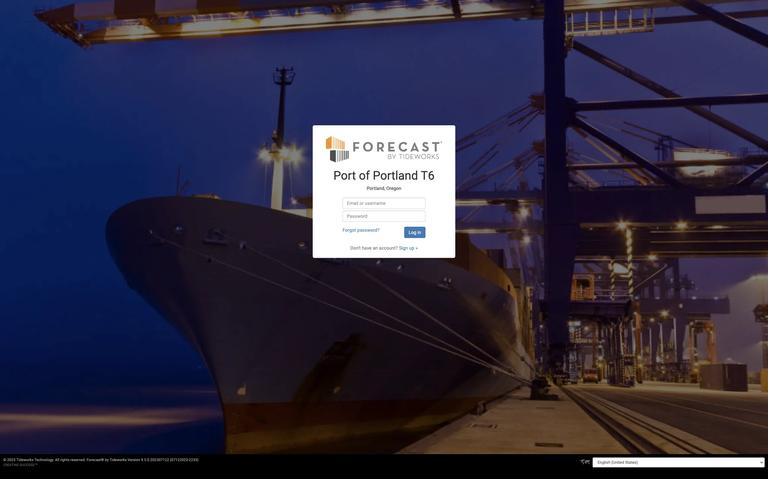 Task type: locate. For each thing, give the bounding box(es) containing it.
portland,
[[367, 186, 385, 191]]

forgot
[[343, 228, 356, 233]]

account?
[[379, 245, 398, 251]]

1 horizontal spatial tideworks
[[110, 458, 127, 462]]

2235)
[[189, 458, 199, 462]]

log in button
[[404, 227, 426, 238]]

t6
[[421, 169, 435, 183]]

forgot password? log in
[[343, 228, 421, 235]]

don't have an account? sign up »
[[350, 245, 418, 251]]

success
[[20, 463, 34, 467]]

by
[[105, 458, 109, 462]]

tideworks up the success
[[16, 458, 34, 462]]

port of portland t6 portland, oregon
[[334, 169, 435, 191]]

0 horizontal spatial tideworks
[[16, 458, 34, 462]]

port
[[334, 169, 356, 183]]

all
[[55, 458, 59, 462]]

tideworks
[[16, 458, 34, 462], [110, 458, 127, 462]]

Email or username text field
[[343, 198, 426, 209]]

of
[[359, 169, 370, 183]]

℠
[[35, 463, 38, 467]]

1 tideworks from the left
[[16, 458, 34, 462]]

2023
[[7, 458, 16, 462]]

»
[[416, 245, 418, 251]]

tideworks right by
[[110, 458, 127, 462]]



Task type: describe. For each thing, give the bounding box(es) containing it.
an
[[373, 245, 378, 251]]

oregon
[[386, 186, 401, 191]]

forecast®
[[87, 458, 104, 462]]

version
[[128, 458, 140, 462]]

Password password field
[[343, 211, 426, 222]]

up
[[409, 245, 414, 251]]

sign
[[399, 245, 408, 251]]

log
[[409, 230, 416, 235]]

creating
[[3, 463, 19, 467]]

©
[[3, 458, 6, 462]]

rights
[[60, 458, 70, 462]]

reserved.
[[71, 458, 86, 462]]

sign up » link
[[399, 245, 418, 251]]

have
[[362, 245, 372, 251]]

2 tideworks from the left
[[110, 458, 127, 462]]

technology.
[[34, 458, 54, 462]]

© 2023 tideworks technology. all rights reserved. forecast® by tideworks version 9.5.0.202307122 (07122023-2235) creating success ℠
[[3, 458, 199, 467]]

don't
[[350, 245, 361, 251]]

in
[[418, 230, 421, 235]]

9.5.0.202307122
[[141, 458, 169, 462]]

password?
[[357, 228, 380, 233]]

(07122023-
[[170, 458, 189, 462]]

forecast® by tideworks image
[[326, 135, 442, 163]]

forgot password? link
[[343, 228, 380, 233]]

portland
[[373, 169, 418, 183]]



Task type: vqa. For each thing, say whether or not it's contained in the screenshot.
Oregon
yes



